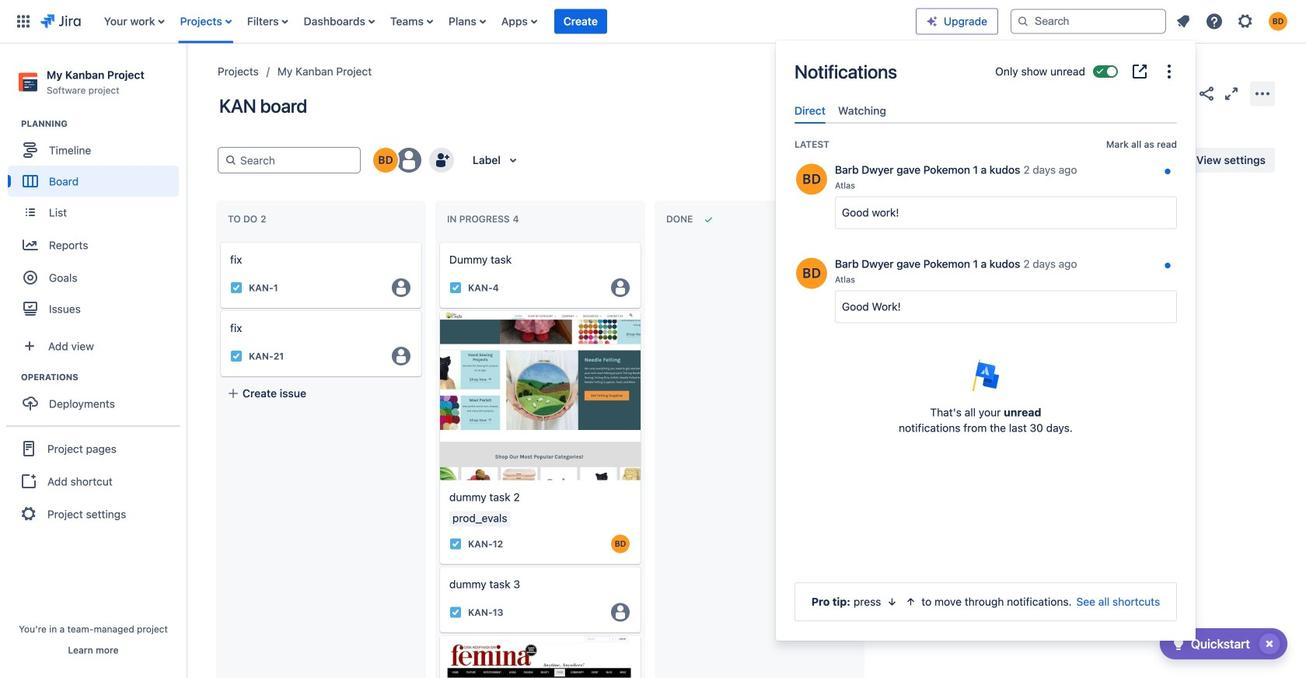 Task type: locate. For each thing, give the bounding box(es) containing it.
enter full screen image
[[1223, 84, 1242, 103]]

1 horizontal spatial create issue image
[[429, 232, 448, 251]]

more actions image
[[1254, 84, 1273, 103]]

task image
[[450, 607, 462, 619]]

more image
[[1161, 62, 1179, 81]]

create issue image
[[210, 232, 229, 251], [429, 232, 448, 251]]

None search field
[[1011, 9, 1167, 34]]

dismiss quickstart image
[[1258, 632, 1283, 657]]

0 vertical spatial group
[[8, 118, 186, 329]]

1 create issue image from the left
[[210, 232, 229, 251]]

list
[[96, 0, 916, 43], [1170, 7, 1298, 35]]

add people image
[[433, 151, 451, 170]]

notifications image
[[1175, 12, 1193, 31]]

more information about this user image
[[795, 256, 829, 290]]

2 create issue image from the left
[[429, 232, 448, 251]]

dialog
[[776, 40, 1196, 641]]

1 vertical spatial heading
[[21, 371, 186, 384]]

arrow down image
[[886, 596, 899, 608]]

0 horizontal spatial create issue image
[[210, 232, 229, 251]]

operations image
[[2, 368, 21, 387]]

Search field
[[1011, 9, 1167, 34]]

1 heading from the top
[[21, 118, 186, 130]]

goal image
[[23, 271, 37, 285]]

create column image
[[879, 204, 898, 222]]

create issue image down to do element
[[210, 232, 229, 251]]

heading
[[21, 118, 186, 130], [21, 371, 186, 384]]

jira image
[[40, 12, 81, 31], [40, 12, 81, 31]]

Search text field
[[237, 148, 354, 173]]

0 vertical spatial heading
[[21, 118, 186, 130]]

your profile and settings image
[[1270, 12, 1288, 31]]

group for operations icon
[[8, 371, 186, 424]]

to do element
[[228, 214, 270, 225]]

settings image
[[1237, 12, 1256, 31]]

group
[[8, 118, 186, 329], [8, 371, 186, 424], [6, 426, 180, 536]]

2 heading from the top
[[21, 371, 186, 384]]

banner
[[0, 0, 1307, 44]]

1 horizontal spatial list
[[1170, 7, 1298, 35]]

in progress element
[[447, 214, 522, 225]]

heading for planning image group
[[21, 118, 186, 130]]

list item
[[555, 0, 608, 43]]

tab list
[[789, 98, 1184, 124]]

create issue image for to do element
[[210, 232, 229, 251]]

1 vertical spatial group
[[8, 371, 186, 424]]

create issue image down "in progress" element
[[429, 232, 448, 251]]

task image
[[230, 282, 243, 294], [450, 282, 462, 294], [230, 350, 243, 363], [450, 538, 462, 551]]

primary element
[[9, 0, 916, 43]]



Task type: vqa. For each thing, say whether or not it's contained in the screenshot.
search Icon
yes



Task type: describe. For each thing, give the bounding box(es) containing it.
star kan board image
[[1173, 84, 1192, 103]]

more information about this user image
[[795, 162, 829, 196]]

heading for operations icon group
[[21, 371, 186, 384]]

search image
[[1018, 15, 1030, 28]]

0 horizontal spatial list
[[96, 0, 916, 43]]

arrow up image
[[905, 596, 917, 608]]

2 vertical spatial group
[[6, 426, 180, 536]]

open notifications in a new tab image
[[1131, 62, 1150, 81]]

create issue image for "in progress" element
[[429, 232, 448, 251]]

appswitcher icon image
[[14, 12, 33, 31]]

planning image
[[2, 115, 21, 133]]

sidebar navigation image
[[170, 62, 204, 93]]

sidebar element
[[0, 44, 187, 678]]

group for planning image
[[8, 118, 186, 329]]

help image
[[1206, 12, 1225, 31]]



